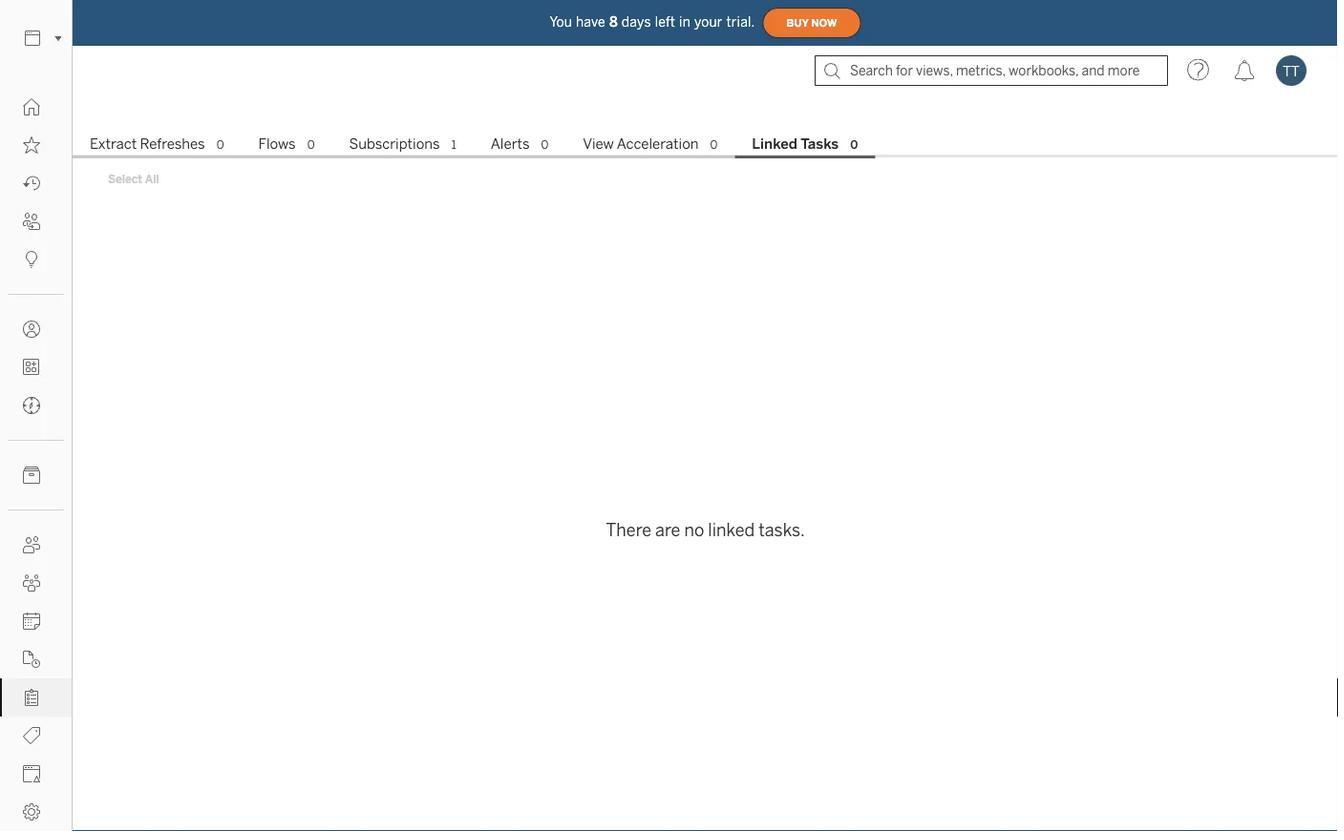 Task type: locate. For each thing, give the bounding box(es) containing it.
5 0 from the left
[[850, 138, 858, 152]]

select
[[108, 172, 142, 186]]

sub-spaces tab list
[[73, 134, 1338, 159]]

buy now button
[[763, 8, 861, 38]]

trial.
[[726, 14, 755, 30]]

0 right acceleration
[[710, 138, 718, 152]]

0 for view acceleration
[[710, 138, 718, 152]]

subscriptions
[[349, 136, 440, 153]]

you have 8 days left in your trial.
[[550, 14, 755, 30]]

days
[[622, 14, 651, 30]]

extract refreshes
[[90, 136, 205, 153]]

no
[[684, 520, 704, 541]]

tasks
[[800, 136, 839, 153]]

now
[[811, 17, 837, 29]]

view
[[583, 136, 614, 153]]

are
[[655, 520, 680, 541]]

2 0 from the left
[[307, 138, 315, 152]]

Search for views, metrics, workbooks, and more text field
[[815, 55, 1168, 86]]

linked
[[752, 136, 797, 153]]

buy now
[[787, 17, 837, 29]]

there are no linked tasks.
[[606, 520, 805, 541]]

your
[[694, 14, 723, 30]]

8
[[609, 14, 618, 30]]

refreshes
[[140, 136, 205, 153]]

0
[[216, 138, 224, 152], [307, 138, 315, 152], [541, 138, 549, 152], [710, 138, 718, 152], [850, 138, 858, 152]]

0 for alerts
[[541, 138, 549, 152]]

buy
[[787, 17, 809, 29]]

3 0 from the left
[[541, 138, 549, 152]]

navigation
[[73, 130, 1338, 159]]

4 0 from the left
[[710, 138, 718, 152]]

1 0 from the left
[[216, 138, 224, 152]]

0 right "alerts"
[[541, 138, 549, 152]]

navigation containing extract refreshes
[[73, 130, 1338, 159]]

0 right tasks
[[850, 138, 858, 152]]

all
[[145, 172, 159, 186]]

0 right the flows
[[307, 138, 315, 152]]

0 right 'refreshes' on the left top
[[216, 138, 224, 152]]



Task type: describe. For each thing, give the bounding box(es) containing it.
select all
[[108, 172, 159, 186]]

view acceleration
[[583, 136, 699, 153]]

select all button
[[96, 167, 172, 190]]

1
[[451, 138, 456, 152]]

alerts
[[491, 136, 530, 153]]

main navigation. press the up and down arrow keys to access links. element
[[0, 88, 72, 832]]

there
[[606, 520, 651, 541]]

there are no linked tasks. main content
[[73, 96, 1338, 832]]

linked tasks
[[752, 136, 839, 153]]

acceleration
[[617, 136, 699, 153]]

in
[[679, 14, 691, 30]]

extract
[[90, 136, 137, 153]]

flows
[[258, 136, 296, 153]]

0 for extract refreshes
[[216, 138, 224, 152]]

0 for linked tasks
[[850, 138, 858, 152]]

linked
[[708, 520, 755, 541]]

tasks.
[[759, 520, 805, 541]]

0 for flows
[[307, 138, 315, 152]]

left
[[655, 14, 675, 30]]

have
[[576, 14, 605, 30]]

you
[[550, 14, 572, 30]]



Task type: vqa. For each thing, say whether or not it's contained in the screenshot.


